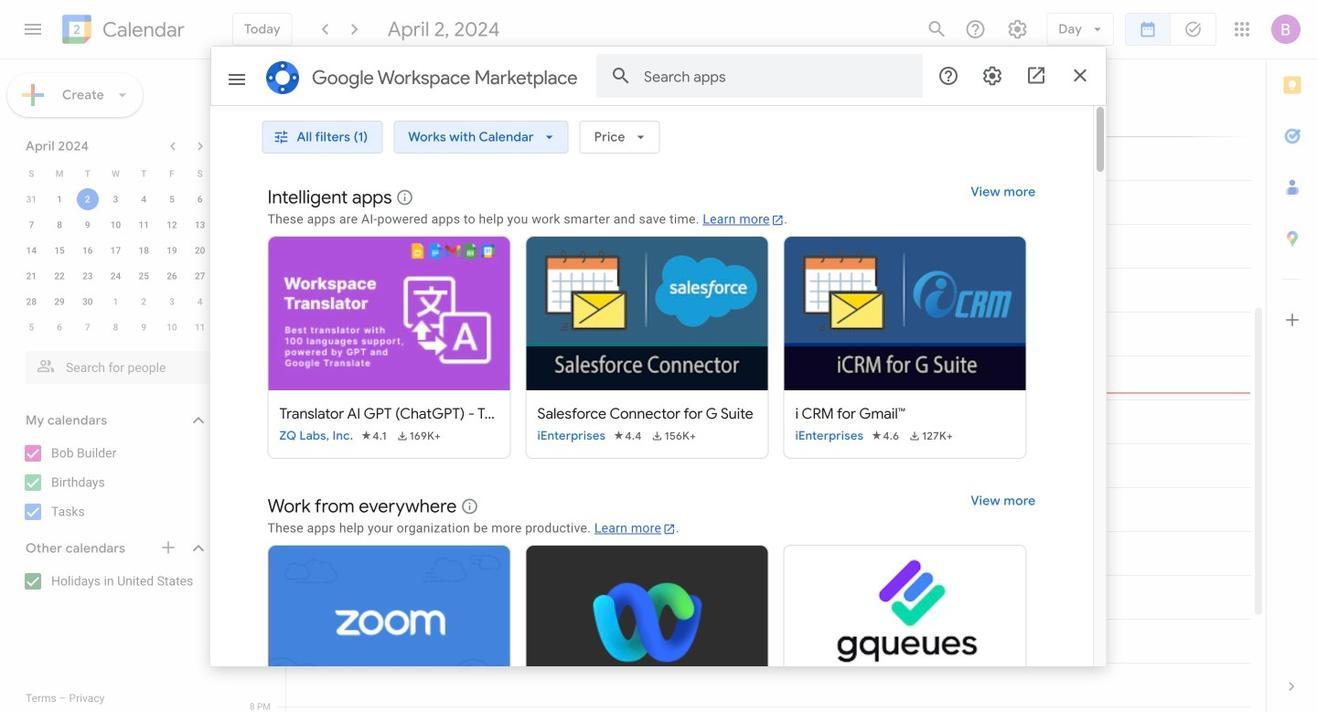 Task type: locate. For each thing, give the bounding box(es) containing it.
21 element
[[20, 265, 42, 287]]

None search field
[[0, 344, 227, 384]]

4 row from the top
[[17, 238, 214, 264]]

may 9 element
[[133, 317, 155, 339]]

12 element
[[161, 214, 183, 236]]

1 row from the top
[[17, 161, 214, 187]]

2 row from the top
[[17, 187, 214, 212]]

29 element
[[49, 291, 71, 313]]

24 element
[[105, 265, 127, 287]]

9 element
[[77, 214, 99, 236]]

heading
[[99, 19, 185, 41]]

23 element
[[77, 265, 99, 287]]

26 element
[[161, 265, 183, 287]]

row group
[[17, 187, 214, 340]]

row up 10 element
[[17, 187, 214, 212]]

column header
[[285, 59, 1252, 136]]

20 element
[[189, 240, 211, 262]]

25 element
[[133, 265, 155, 287]]

row up may 1 element
[[17, 264, 214, 289]]

may 11 element
[[189, 317, 211, 339]]

row up 3 element
[[17, 161, 214, 187]]

may 1 element
[[105, 291, 127, 313]]

row down may 1 element
[[17, 315, 214, 340]]

19 element
[[161, 240, 183, 262]]

grid
[[234, 59, 1266, 713]]

row up 17 element
[[17, 212, 214, 238]]

1 element
[[49, 188, 71, 210]]

may 8 element
[[105, 317, 127, 339]]

row up may 8 element
[[17, 289, 214, 315]]

row
[[17, 161, 214, 187], [17, 187, 214, 212], [17, 212, 214, 238], [17, 238, 214, 264], [17, 264, 214, 289], [17, 289, 214, 315], [17, 315, 214, 340]]

3 element
[[105, 188, 127, 210]]

march 31 element
[[20, 188, 42, 210]]

main drawer image
[[22, 18, 44, 40]]

tab list
[[1267, 59, 1318, 662]]

14 element
[[20, 240, 42, 262]]

may 5 element
[[20, 317, 42, 339]]

15 element
[[49, 240, 71, 262]]

6 element
[[189, 188, 211, 210]]

row down 10 element
[[17, 238, 214, 264]]

may 2 element
[[133, 291, 155, 313]]

4 element
[[133, 188, 155, 210]]

cell inside april 2024 grid
[[74, 187, 102, 212]]

5 element
[[161, 188, 183, 210]]

cell
[[74, 187, 102, 212]]

22 element
[[49, 265, 71, 287]]

calendar element
[[59, 11, 185, 51]]



Task type: vqa. For each thing, say whether or not it's contained in the screenshot.
Row Group
yes



Task type: describe. For each thing, give the bounding box(es) containing it.
may 3 element
[[161, 291, 183, 313]]

6 row from the top
[[17, 289, 214, 315]]

27 element
[[189, 265, 211, 287]]

13 element
[[189, 214, 211, 236]]

may 4 element
[[189, 291, 211, 313]]

7 row from the top
[[17, 315, 214, 340]]

my calendars list
[[4, 439, 227, 527]]

8 element
[[49, 214, 71, 236]]

17 element
[[105, 240, 127, 262]]

18 element
[[133, 240, 155, 262]]

28 element
[[20, 291, 42, 313]]

5 row from the top
[[17, 264, 214, 289]]

may 10 element
[[161, 317, 183, 339]]

may 6 element
[[49, 317, 71, 339]]

april 2024 grid
[[17, 161, 214, 340]]

16 element
[[77, 240, 99, 262]]

10 element
[[105, 214, 127, 236]]

2, today element
[[77, 188, 99, 210]]

11 element
[[133, 214, 155, 236]]

may 7 element
[[77, 317, 99, 339]]

30 element
[[77, 291, 99, 313]]

3 row from the top
[[17, 212, 214, 238]]

heading inside 'calendar' element
[[99, 19, 185, 41]]

7 element
[[20, 214, 42, 236]]



